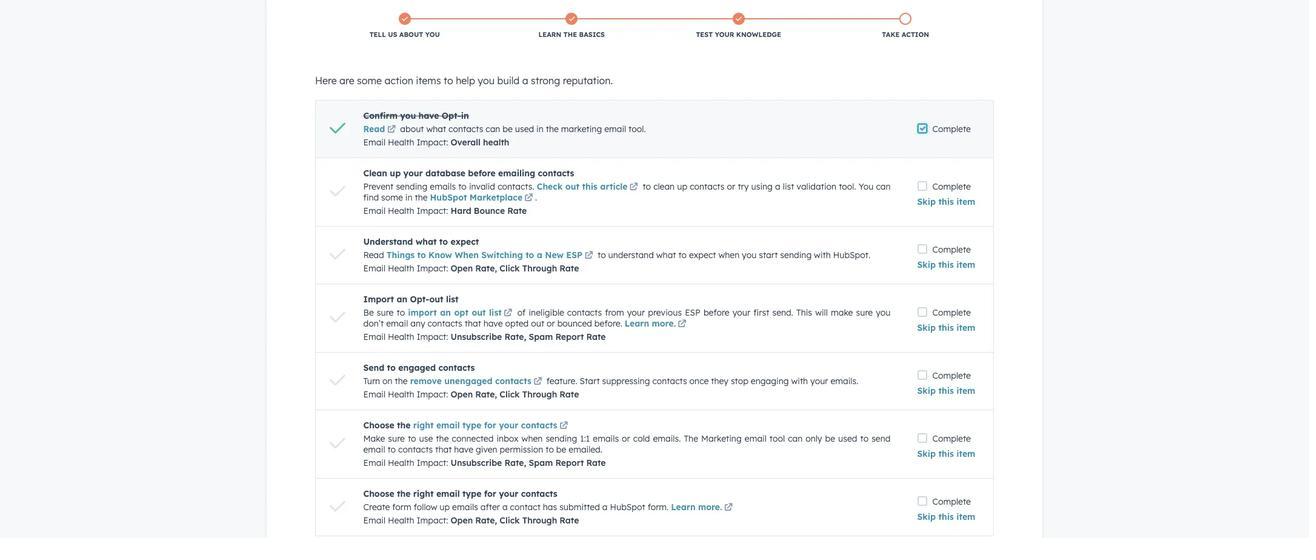Task type: locate. For each thing, give the bounding box(es) containing it.
hubspot marketplace link
[[430, 192, 536, 203]]

0 horizontal spatial tool.
[[629, 124, 646, 135]]

has
[[543, 502, 557, 513]]

1 vertical spatial sending
[[781, 250, 812, 261]]

1 vertical spatial click
[[500, 389, 520, 400]]

impact: down about
[[417, 137, 448, 148]]

impact: for engaged
[[417, 389, 448, 400]]

know
[[429, 250, 452, 261]]

4 item from the top
[[957, 386, 976, 397]]

1 vertical spatial before
[[704, 307, 730, 318]]

contact
[[510, 502, 541, 513]]

right up follow
[[413, 489, 434, 500]]

read down understand
[[364, 250, 387, 261]]

this for contacts
[[939, 386, 954, 397]]

3 click from the top
[[500, 515, 520, 526]]

3 health from the top
[[388, 263, 414, 274]]

that right use
[[436, 444, 452, 455]]

items
[[416, 75, 441, 87]]

feature. start suppressing contacts once they stop engaging with your emails.
[[544, 376, 859, 387]]

opt- up overall on the top left of page
[[442, 110, 461, 121]]

sure for make sure to use the connected inbox when sending 1:1 emails or cold emails. the marketing email tool can only be used to send email to contacts that have given permission to be emailed. email health impact: unsubscribe rate, spam report rate
[[388, 434, 405, 444]]

2 vertical spatial email health impact: open rate, click through rate
[[364, 515, 579, 526]]

article
[[601, 181, 628, 192]]

esp right previous in the bottom of the page
[[685, 307, 701, 318]]

0 vertical spatial open
[[451, 263, 473, 274]]

right up use
[[413, 420, 434, 431]]

1 horizontal spatial an
[[440, 307, 451, 318]]

list
[[292, 3, 1019, 49]]

1 vertical spatial or
[[547, 318, 555, 329]]

1 vertical spatial in
[[537, 124, 544, 135]]

6 impact: from the top
[[417, 458, 448, 469]]

about
[[400, 124, 424, 135]]

prevent sending emails to invalid contacts.
[[364, 181, 537, 192]]

link opens in a new window image
[[387, 126, 396, 135], [525, 194, 533, 203], [678, 320, 687, 329], [678, 320, 687, 329], [560, 422, 568, 431]]

through down new
[[523, 263, 557, 274]]

have up about
[[419, 110, 439, 121]]

here
[[315, 75, 337, 87]]

0 vertical spatial up
[[390, 168, 401, 179]]

3 skip this item button from the top
[[918, 323, 976, 334]]

.
[[536, 192, 537, 203]]

sending for to understand what to expect when you start sending with hubspot.
[[781, 250, 812, 261]]

rate, for opt
[[505, 332, 527, 343]]

1 horizontal spatial tool.
[[839, 181, 857, 192]]

email down find on the left of page
[[364, 206, 386, 216]]

health for you
[[388, 137, 414, 148]]

2 unsubscribe from the top
[[451, 458, 502, 469]]

link opens in a new window image for the top the "learn more." link
[[678, 320, 687, 329]]

1 open from the top
[[451, 263, 473, 274]]

submitted
[[560, 502, 600, 513]]

4 impact: from the top
[[417, 332, 448, 343]]

1 vertical spatial for
[[484, 489, 497, 500]]

7 complete from the top
[[933, 497, 971, 508]]

1 email health impact: open rate, click through rate from the top
[[364, 263, 579, 274]]

1 horizontal spatial used
[[839, 434, 858, 444]]

0 vertical spatial or
[[727, 181, 736, 192]]

can right "tool"
[[788, 434, 803, 444]]

the up email health impact: hard bounce rate
[[415, 192, 428, 203]]

email down the create
[[364, 515, 386, 526]]

1 vertical spatial emails
[[593, 434, 619, 444]]

link opens in a new window image inside hubspot marketplace link
[[525, 194, 533, 203]]

1 complete from the top
[[933, 124, 971, 135]]

report down emailed.
[[556, 458, 584, 469]]

5 health from the top
[[388, 389, 414, 400]]

0 vertical spatial an
[[397, 294, 408, 305]]

your left "database" at the left top
[[404, 168, 423, 179]]

list up import an opt out list at the left bottom of the page
[[446, 294, 459, 305]]

rate, down remove unengaged contacts link
[[476, 389, 497, 400]]

check out this article
[[537, 181, 628, 192]]

2 vertical spatial can
[[788, 434, 803, 444]]

report down bounced
[[556, 332, 584, 343]]

the inside to clean up contacts or try using a list validation tool. you can find some in the
[[415, 192, 428, 203]]

in right prevent
[[406, 192, 413, 203]]

0 vertical spatial learn more. link
[[625, 318, 689, 329]]

rate, down the things to know when switching to a new esp
[[476, 263, 497, 274]]

1 vertical spatial spam
[[529, 458, 553, 469]]

1 vertical spatial can
[[876, 181, 891, 192]]

2 vertical spatial sending
[[546, 434, 577, 444]]

2 for from the top
[[484, 489, 497, 500]]

sending
[[396, 181, 428, 192], [781, 250, 812, 261], [546, 434, 577, 444]]

1 vertical spatial report
[[556, 458, 584, 469]]

1 skip from the top
[[918, 196, 936, 207]]

1 health from the top
[[388, 137, 414, 148]]

6 complete from the top
[[933, 434, 971, 444]]

sending left 1:1
[[546, 434, 577, 444]]

used left send at right bottom
[[839, 434, 858, 444]]

1 vertical spatial type
[[463, 489, 482, 500]]

to inside to clean up contacts or try using a list validation tool. you can find some in the
[[643, 181, 651, 192]]

sure right make
[[857, 307, 873, 318]]

1 skip this item button from the top
[[918, 196, 976, 207]]

an for import
[[440, 307, 451, 318]]

1 vertical spatial choose
[[364, 489, 395, 500]]

learn right "form."
[[671, 502, 696, 513]]

rate for understand what to expect
[[560, 263, 579, 274]]

rate down feature.
[[560, 389, 579, 400]]

rate inside 'make sure to use the connected inbox when sending 1:1 emails or cold emails. the marketing email tool can only be used to send email to contacts that have given permission to be emailed. email health impact: unsubscribe rate, spam report rate'
[[587, 458, 606, 469]]

or left the cold
[[622, 434, 631, 444]]

sure
[[377, 307, 394, 318], [857, 307, 873, 318], [388, 434, 405, 444]]

you inside the of ineligible contacts from your previous esp before your first send. this will make sure you don't email any contacts that have opted out or bounced before.
[[876, 307, 891, 318]]

in up overall on the top left of page
[[461, 110, 469, 121]]

engaged
[[399, 363, 436, 374]]

1 vertical spatial used
[[839, 434, 858, 444]]

1 horizontal spatial with
[[814, 250, 831, 261]]

3 email from the top
[[364, 263, 386, 274]]

email health impact: overall health
[[364, 137, 510, 148]]

4 email from the top
[[364, 332, 386, 343]]

ineligible
[[529, 307, 564, 318]]

2 vertical spatial emails
[[452, 502, 478, 513]]

in
[[461, 110, 469, 121], [537, 124, 544, 135], [406, 192, 413, 203]]

confirm you have opt-in
[[364, 110, 469, 121]]

2 complete from the top
[[933, 181, 971, 192]]

health down prevent
[[388, 206, 414, 216]]

spam down ineligible
[[529, 332, 553, 343]]

an left 'opt'
[[440, 307, 451, 318]]

2 click from the top
[[500, 389, 520, 400]]

4 skip this item from the top
[[918, 386, 976, 397]]

1 vertical spatial tool.
[[839, 181, 857, 192]]

3 item from the top
[[957, 323, 976, 334]]

create form follow up emails after a contact has submitted a hubspot form.
[[364, 502, 671, 513]]

0 horizontal spatial used
[[515, 124, 534, 135]]

0 horizontal spatial an
[[397, 294, 408, 305]]

0 vertical spatial before
[[468, 168, 496, 179]]

some inside to clean up contacts or try using a list validation tool. you can find some in the
[[381, 192, 403, 203]]

1 skip this item from the top
[[918, 196, 976, 207]]

0 vertical spatial list
[[783, 181, 795, 192]]

be up "health"
[[503, 124, 513, 135]]

1 vertical spatial read
[[364, 250, 387, 261]]

0 vertical spatial right
[[413, 420, 434, 431]]

0 horizontal spatial with
[[792, 376, 808, 387]]

email health impact: open rate, click through rate down after on the left of page
[[364, 515, 579, 526]]

when left start
[[719, 250, 740, 261]]

to left use
[[408, 434, 416, 444]]

3 complete from the top
[[933, 244, 971, 255]]

with right engaging
[[792, 376, 808, 387]]

impact: left hard
[[417, 206, 448, 216]]

or left bounced
[[547, 318, 555, 329]]

6 health from the top
[[388, 458, 414, 469]]

2 choose from the top
[[364, 489, 395, 500]]

1 vertical spatial unsubscribe
[[451, 458, 502, 469]]

with left the hubspot.
[[814, 250, 831, 261]]

email down read link
[[364, 137, 386, 148]]

4 complete from the top
[[933, 307, 971, 318]]

1 read from the top
[[364, 124, 385, 135]]

email health impact: open rate, click through rate for contacts
[[364, 389, 579, 400]]

3 impact: from the top
[[417, 263, 448, 274]]

2 email from the top
[[364, 206, 386, 216]]

about what contacts can be used in the marketing email tool.
[[398, 124, 646, 135]]

email health impact: open rate, click through rate down remove unengaged contacts at the bottom left
[[364, 389, 579, 400]]

have inside 'make sure to use the connected inbox when sending 1:1 emails or cold emails. the marketing email tool can only be used to send email to contacts that have given permission to be emailed. email health impact: unsubscribe rate, spam report rate'
[[454, 444, 474, 455]]

skip for of ineligible contacts from your previous esp before your first send. this will make sure you don't email any contacts that have opted out or bounced before.
[[918, 323, 936, 334]]

0 vertical spatial used
[[515, 124, 534, 135]]

that inside 'make sure to use the connected inbox when sending 1:1 emails or cold emails. the marketing email tool can only be used to send email to contacts that have given permission to be emailed. email health impact: unsubscribe rate, spam report rate'
[[436, 444, 452, 455]]

learn more. right from
[[625, 318, 676, 329]]

learn more.
[[625, 318, 676, 329], [671, 502, 723, 513]]

1 vertical spatial emails.
[[653, 434, 681, 444]]

link opens in a new window image inside read link
[[387, 126, 396, 135]]

right email type for your contacts
[[413, 420, 558, 431]]

0 vertical spatial read
[[364, 124, 385, 135]]

click down create form follow up emails after a contact has submitted a hubspot form.
[[500, 515, 520, 526]]

used up the emailing
[[515, 124, 534, 135]]

before up invalid
[[468, 168, 496, 179]]

complete for create form follow up emails after a contact has submitted a hubspot form.
[[933, 497, 971, 508]]

to up on
[[387, 363, 396, 374]]

complete for turn on the
[[933, 371, 971, 381]]

email health impact: open rate, click through rate
[[364, 263, 579, 274], [364, 389, 579, 400], [364, 515, 579, 526]]

2 open from the top
[[451, 389, 473, 400]]

before
[[468, 168, 496, 179], [704, 307, 730, 318]]

impact: down remove
[[417, 389, 448, 400]]

0 vertical spatial tool.
[[629, 124, 646, 135]]

7 health from the top
[[388, 515, 414, 526]]

2 skip this item from the top
[[918, 260, 976, 270]]

contacts left try
[[690, 181, 725, 192]]

hubspot
[[430, 192, 467, 203], [610, 502, 646, 513]]

0 vertical spatial when
[[719, 250, 740, 261]]

you up about
[[400, 110, 416, 121]]

1 email from the top
[[364, 137, 386, 148]]

or left try
[[727, 181, 736, 192]]

3 skip from the top
[[918, 323, 936, 334]]

2 item from the top
[[957, 260, 976, 270]]

when
[[719, 250, 740, 261], [522, 434, 543, 444]]

clean
[[654, 181, 675, 192]]

6 email from the top
[[364, 458, 386, 469]]

link opens in a new window image for hubspot marketplace link
[[525, 194, 533, 203]]

that
[[465, 318, 481, 329], [436, 444, 452, 455]]

health down choose the
[[388, 458, 414, 469]]

through for things to know when switching to a new esp
[[523, 263, 557, 274]]

a
[[523, 75, 529, 87], [776, 181, 781, 192], [537, 250, 543, 261], [503, 502, 508, 513], [603, 502, 608, 513]]

0 vertical spatial emails.
[[831, 376, 859, 387]]

0 vertical spatial sending
[[396, 181, 428, 192]]

2 right from the top
[[413, 489, 434, 500]]

4 skip from the top
[[918, 386, 936, 397]]

skip for feature. start suppressing contacts once they stop engaging with your emails.
[[918, 386, 936, 397]]

when right inbox
[[522, 434, 543, 444]]

0 vertical spatial hubspot
[[430, 192, 467, 203]]

2 vertical spatial through
[[523, 515, 557, 526]]

rate for import an opt-out list
[[587, 332, 606, 343]]

1 vertical spatial what
[[416, 236, 437, 247]]

4 skip this item button from the top
[[918, 386, 976, 397]]

you left start
[[742, 250, 757, 261]]

an
[[397, 294, 408, 305], [440, 307, 451, 318]]

link opens in a new window image inside hubspot marketplace link
[[525, 194, 533, 203]]

only
[[806, 434, 823, 444]]

1 choose from the top
[[364, 420, 395, 431]]

have inside the of ineligible contacts from your previous esp before your first send. this will make sure you don't email any contacts that have opted out or bounced before.
[[484, 318, 503, 329]]

2 vertical spatial open
[[451, 515, 473, 526]]

learn
[[625, 318, 650, 329], [671, 502, 696, 513]]

your
[[404, 168, 423, 179], [627, 307, 645, 318], [733, 307, 751, 318], [811, 376, 829, 387], [499, 420, 519, 431], [499, 489, 519, 500]]

learn more. link
[[625, 318, 689, 329], [671, 502, 735, 513]]

5 skip from the top
[[918, 449, 936, 460]]

unengaged
[[445, 376, 493, 387]]

1 for from the top
[[484, 420, 497, 431]]

sending right start
[[781, 250, 812, 261]]

sure inside 'make sure to use the connected inbox when sending 1:1 emails or cold emails. the marketing email tool can only be used to send email to contacts that have given permission to be emailed. email health impact: unsubscribe rate, spam report rate'
[[388, 434, 405, 444]]

impact: down follow
[[417, 515, 448, 526]]

the
[[546, 124, 559, 135], [415, 192, 428, 203], [395, 376, 408, 387], [397, 420, 411, 431], [436, 434, 449, 444], [397, 489, 411, 500]]

sure inside the of ineligible contacts from your previous esp before your first send. this will make sure you don't email any contacts that have opted out or bounced before.
[[857, 307, 873, 318]]

what right understand
[[657, 250, 676, 261]]

0 vertical spatial what
[[427, 124, 446, 135]]

once
[[690, 376, 709, 387]]

1 click from the top
[[500, 263, 520, 274]]

2 health from the top
[[388, 206, 414, 216]]

email down understand
[[364, 263, 386, 274]]

prevent
[[364, 181, 394, 192]]

health down things
[[388, 263, 414, 274]]

rate for choose the right email type for your contacts
[[560, 515, 579, 526]]

opted
[[505, 318, 529, 329]]

with
[[814, 250, 831, 261], [792, 376, 808, 387]]

0 horizontal spatial when
[[522, 434, 543, 444]]

0 vertical spatial through
[[523, 263, 557, 274]]

0 vertical spatial esp
[[567, 250, 583, 261]]

2 report from the top
[[556, 458, 584, 469]]

the
[[684, 434, 699, 444]]

out inside the of ineligible contacts from your previous esp before your first send. this will make sure you don't email any contacts that have opted out or bounced before.
[[531, 318, 545, 329]]

learn more. link right from
[[625, 318, 689, 329]]

email health impact: hard bounce rate
[[364, 206, 527, 216]]

1 vertical spatial esp
[[685, 307, 701, 318]]

0 vertical spatial type
[[463, 420, 482, 431]]

a inside to clean up contacts or try using a list validation tool. you can find some in the
[[776, 181, 781, 192]]

take action
[[883, 30, 930, 39]]

0 vertical spatial that
[[465, 318, 481, 329]]

0 horizontal spatial that
[[436, 444, 452, 455]]

skip this item for of ineligible contacts from your previous esp before your first send. this will make sure you don't email any contacts that have opted out or bounced before.
[[918, 323, 976, 334]]

2 vertical spatial in
[[406, 192, 413, 203]]

email for understand
[[364, 263, 386, 274]]

used inside 'make sure to use the connected inbox when sending 1:1 emails or cold emails. the marketing email tool can only be used to send email to contacts that have given permission to be emailed. email health impact: unsubscribe rate, spam report rate'
[[839, 434, 858, 444]]

1 item from the top
[[957, 196, 976, 207]]

make
[[364, 434, 385, 444]]

2 horizontal spatial sending
[[781, 250, 812, 261]]

open down choose the right email type for your contacts
[[451, 515, 473, 526]]

0 vertical spatial emails
[[430, 181, 456, 192]]

tool. inside to clean up contacts or try using a list validation tool. you can find some in the
[[839, 181, 857, 192]]

hubspot left "form."
[[610, 502, 646, 513]]

sure down import
[[377, 307, 394, 318]]

out right of
[[531, 318, 545, 329]]

1 vertical spatial have
[[484, 318, 503, 329]]

0 horizontal spatial be
[[503, 124, 513, 135]]

link opens in a new window image
[[387, 126, 396, 135], [630, 183, 638, 192], [630, 183, 638, 192], [525, 194, 533, 203], [585, 252, 593, 261], [585, 252, 593, 261], [504, 309, 513, 318], [504, 309, 513, 318], [534, 378, 542, 387], [534, 378, 542, 387], [560, 422, 568, 431], [725, 504, 733, 513], [725, 504, 733, 513]]

item for of ineligible contacts from your previous esp before your first send. this will make sure you don't email any contacts that have opted out or bounced before.
[[957, 323, 976, 334]]

0 horizontal spatial emails.
[[653, 434, 681, 444]]

through down the "has"
[[523, 515, 557, 526]]

2 spam from the top
[[529, 458, 553, 469]]

1 horizontal spatial can
[[788, 434, 803, 444]]

sending for make sure to use the connected inbox when sending 1:1 emails or cold emails. the marketing email tool can only be used to send email to contacts that have given permission to be emailed. email health impact: unsubscribe rate, spam report rate
[[546, 434, 577, 444]]

0 vertical spatial more.
[[652, 318, 676, 329]]

2 email health impact: open rate, click through rate from the top
[[364, 389, 579, 400]]

1 vertical spatial opt-
[[410, 294, 430, 305]]

the right on
[[395, 376, 408, 387]]

2 skip this item button from the top
[[918, 260, 976, 270]]

7 impact: from the top
[[417, 515, 448, 526]]

emails right 1:1
[[593, 434, 619, 444]]

sure for be sure to
[[377, 307, 394, 318]]

have left given
[[454, 444, 474, 455]]

rate down emailed.
[[587, 458, 606, 469]]

what
[[427, 124, 446, 135], [416, 236, 437, 247], [657, 250, 676, 261]]

2 skip from the top
[[918, 260, 936, 270]]

2 horizontal spatial can
[[876, 181, 891, 192]]

choose for choose the
[[364, 420, 395, 431]]

or
[[727, 181, 736, 192], [547, 318, 555, 329], [622, 434, 631, 444]]

to left clean
[[643, 181, 651, 192]]

your right engaging
[[811, 376, 829, 387]]

email for confirm
[[364, 137, 386, 148]]

or inside 'make sure to use the connected inbox when sending 1:1 emails or cold emails. the marketing email tool can only be used to send email to contacts that have given permission to be emailed. email health impact: unsubscribe rate, spam report rate'
[[622, 434, 631, 444]]

email health impact: open rate, click through rate down when on the top of page
[[364, 263, 579, 274]]

5 email from the top
[[364, 389, 386, 400]]

email up follow
[[437, 489, 460, 500]]

1 horizontal spatial when
[[719, 250, 740, 261]]

the right use
[[436, 434, 449, 444]]

1 vertical spatial through
[[523, 389, 557, 400]]

1 vertical spatial right
[[413, 489, 434, 500]]

1 unsubscribe from the top
[[451, 332, 502, 343]]

import an opt out list link
[[408, 307, 515, 318]]

1 horizontal spatial more.
[[699, 502, 723, 513]]

5 item from the top
[[957, 449, 976, 460]]

skip this item button for of ineligible contacts from your previous esp before your first send. this will make sure you don't email any contacts that have opted out or bounced before.
[[918, 323, 976, 334]]

1 vertical spatial learn more. link
[[671, 502, 735, 513]]

email down don't
[[364, 332, 386, 343]]

4 health from the top
[[388, 332, 414, 343]]

impact: down use
[[417, 458, 448, 469]]

1 impact: from the top
[[417, 137, 448, 148]]

email for send
[[364, 389, 386, 400]]

email health impact: unsubscribe rate, spam report rate
[[364, 332, 606, 343]]

1 horizontal spatial that
[[465, 318, 481, 329]]

1 horizontal spatial hubspot
[[610, 502, 646, 513]]

1 through from the top
[[523, 263, 557, 274]]

1 horizontal spatial or
[[622, 434, 631, 444]]

up inside to clean up contacts or try using a list validation tool. you can find some in the
[[677, 181, 688, 192]]

from
[[605, 307, 624, 318]]

have
[[419, 110, 439, 121], [484, 318, 503, 329], [454, 444, 474, 455]]

2 through from the top
[[523, 389, 557, 400]]

0 horizontal spatial learn
[[625, 318, 650, 329]]

don't
[[364, 318, 384, 329]]

send
[[364, 363, 385, 374]]

tell us about you button
[[321, 10, 488, 42]]

0 vertical spatial choose
[[364, 420, 395, 431]]

test
[[696, 30, 713, 39]]

1 vertical spatial some
[[381, 192, 403, 203]]

rate
[[508, 206, 527, 216], [560, 263, 579, 274], [587, 332, 606, 343], [560, 389, 579, 400], [587, 458, 606, 469], [560, 515, 579, 526]]

unsubscribe down given
[[451, 458, 502, 469]]

1 vertical spatial that
[[436, 444, 452, 455]]

link opens in a new window image inside right email type for your contacts link
[[560, 422, 568, 431]]

this for expect
[[939, 260, 954, 270]]

1 horizontal spatial esp
[[685, 307, 701, 318]]

health for what
[[388, 263, 414, 274]]

click down switching
[[500, 263, 520, 274]]

2 read from the top
[[364, 250, 387, 261]]

list for import an opt-out list
[[446, 294, 459, 305]]

through down feature.
[[523, 389, 557, 400]]

1 vertical spatial email health impact: open rate, click through rate
[[364, 389, 579, 400]]

2 impact: from the top
[[417, 206, 448, 216]]

2 vertical spatial have
[[454, 444, 474, 455]]

item for to understand what to expect when you start sending with hubspot.
[[957, 260, 976, 270]]

open
[[451, 263, 473, 274], [451, 389, 473, 400], [451, 515, 473, 526]]

2 vertical spatial click
[[500, 515, 520, 526]]

2 horizontal spatial be
[[826, 434, 836, 444]]

impact: down the know
[[417, 263, 448, 274]]

rate down new
[[560, 263, 579, 274]]

tool. for validation
[[839, 181, 857, 192]]

be
[[364, 307, 374, 318]]

0 vertical spatial email health impact: open rate, click through rate
[[364, 263, 579, 274]]

up
[[390, 168, 401, 179], [677, 181, 688, 192], [440, 502, 450, 513]]

find
[[364, 192, 379, 203]]

list containing tell us about you
[[292, 3, 1019, 49]]

rate, down opted
[[505, 332, 527, 343]]

in left marketing
[[537, 124, 544, 135]]

this
[[797, 307, 813, 318]]

choose the
[[364, 420, 413, 431]]

sending inside 'make sure to use the connected inbox when sending 1:1 emails or cold emails. the marketing email tool can only be used to send email to contacts that have given permission to be emailed. email health impact: unsubscribe rate, spam report rate'
[[546, 434, 577, 444]]

after
[[481, 502, 500, 513]]

unsubscribe inside 'make sure to use the connected inbox when sending 1:1 emails or cold emails. the marketing email tool can only be used to send email to contacts that have given permission to be emailed. email health impact: unsubscribe rate, spam report rate'
[[451, 458, 502, 469]]

tell us about you
[[370, 30, 440, 39]]

sending right prevent
[[396, 181, 428, 192]]

or inside the of ineligible contacts from your previous esp before your first send. this will make sure you don't email any contacts that have opted out or bounced before.
[[547, 318, 555, 329]]

can inside 'make sure to use the connected inbox when sending 1:1 emails or cold emails. the marketing email tool can only be used to send email to contacts that have given permission to be emailed. email health impact: unsubscribe rate, spam report rate'
[[788, 434, 803, 444]]

here are some action items to help you build a strong reputation.
[[315, 75, 613, 87]]

7 email from the top
[[364, 515, 386, 526]]

skip this item button for to understand what to expect when you start sending with hubspot.
[[918, 260, 976, 270]]

to clean up contacts or try using a list validation tool. you can find some in the
[[364, 181, 891, 203]]

2 horizontal spatial have
[[484, 318, 503, 329]]

more. right from
[[652, 318, 676, 329]]

5 impact: from the top
[[417, 389, 448, 400]]

impact: for your
[[417, 206, 448, 216]]

suppressing
[[602, 376, 650, 387]]

rate, for know
[[476, 263, 497, 274]]

contacts up the "has"
[[521, 489, 558, 500]]

0 vertical spatial for
[[484, 420, 497, 431]]

rate down before.
[[587, 332, 606, 343]]

link opens in a new window image inside right email type for your contacts link
[[560, 422, 568, 431]]

right email type for your contacts link
[[413, 420, 570, 431]]

remove unengaged contacts link
[[410, 376, 544, 387]]

1 horizontal spatial list
[[489, 307, 502, 318]]

cold
[[634, 434, 650, 444]]

1 vertical spatial list
[[446, 294, 459, 305]]

using
[[752, 181, 773, 192]]

to right make
[[388, 444, 396, 455]]

can
[[486, 124, 501, 135], [876, 181, 891, 192], [788, 434, 803, 444]]

email down make
[[364, 458, 386, 469]]

3 skip this item from the top
[[918, 323, 976, 334]]

send
[[872, 434, 891, 444]]

impact:
[[417, 137, 448, 148], [417, 206, 448, 216], [417, 263, 448, 274], [417, 332, 448, 343], [417, 389, 448, 400], [417, 458, 448, 469], [417, 515, 448, 526]]

contacts
[[449, 124, 484, 135], [538, 168, 575, 179], [690, 181, 725, 192], [567, 307, 602, 318], [428, 318, 463, 329], [439, 363, 475, 374], [495, 376, 532, 387], [653, 376, 687, 387], [521, 420, 558, 431], [398, 444, 433, 455], [521, 489, 558, 500]]

help
[[456, 75, 475, 87]]

5 complete from the top
[[933, 371, 971, 381]]

build
[[498, 75, 520, 87]]

opt
[[454, 307, 469, 318]]



Task type: vqa. For each thing, say whether or not it's contained in the screenshot.
'Chat conversation average time to close by rep' element
no



Task type: describe. For each thing, give the bounding box(es) containing it.
basics
[[579, 30, 605, 39]]

impact: for opt-
[[417, 332, 448, 343]]

health
[[483, 137, 510, 148]]

skip this item for to understand what to expect when you start sending with hubspot.
[[918, 260, 976, 270]]

email up connected
[[437, 420, 460, 431]]

when inside 'make sure to use the connected inbox when sending 1:1 emails or cold emails. the marketing email tool can only be used to send email to contacts that have given permission to be emailed. email health impact: unsubscribe rate, spam report rate'
[[522, 434, 543, 444]]

0 horizontal spatial more.
[[652, 318, 676, 329]]

things to know when switching to a new esp
[[387, 250, 583, 261]]

health for an
[[388, 332, 414, 343]]

contacts left from
[[567, 307, 602, 318]]

report inside 'make sure to use the connected inbox when sending 1:1 emails or cold emails. the marketing email tool can only be used to send email to contacts that have given permission to be emailed. email health impact: unsubscribe rate, spam report rate'
[[556, 458, 584, 469]]

learn
[[539, 30, 562, 39]]

clean up your database before emailing contacts
[[364, 168, 575, 179]]

emails inside 'make sure to use the connected inbox when sending 1:1 emails or cold emails. the marketing email tool can only be used to send email to contacts that have given permission to be emailed. email health impact: unsubscribe rate, spam report rate'
[[593, 434, 619, 444]]

your up create form follow up emails after a contact has submitted a hubspot form.
[[499, 489, 519, 500]]

0 horizontal spatial before
[[468, 168, 496, 179]]

contacts up permission
[[521, 420, 558, 431]]

to left understand
[[598, 250, 606, 261]]

a right submitted
[[603, 502, 608, 513]]

contacts inside to clean up contacts or try using a list validation tool. you can find some in the
[[690, 181, 725, 192]]

1 vertical spatial more.
[[699, 502, 723, 513]]

impact: inside 'make sure to use the connected inbox when sending 1:1 emails or cold emails. the marketing email tool can only be used to send email to contacts that have given permission to be emailed. email health impact: unsubscribe rate, spam report rate'
[[417, 458, 448, 469]]

0 vertical spatial can
[[486, 124, 501, 135]]

health for the
[[388, 515, 414, 526]]

this for out
[[939, 323, 954, 334]]

rate, down after on the left of page
[[476, 515, 497, 526]]

click for know
[[500, 263, 520, 274]]

skip this item button for feature. start suppressing contacts once they stop engaging with your emails.
[[918, 386, 976, 397]]

to understand what to expect when you start sending with hubspot.
[[596, 250, 871, 261]]

0 vertical spatial some
[[357, 75, 382, 87]]

given
[[476, 444, 498, 455]]

use
[[419, 434, 433, 444]]

1 horizontal spatial in
[[461, 110, 469, 121]]

email for clean
[[364, 206, 386, 216]]

permission
[[500, 444, 544, 455]]

1 horizontal spatial emails.
[[831, 376, 859, 387]]

1 vertical spatial learn more.
[[671, 502, 723, 513]]

follow
[[414, 502, 437, 513]]

new
[[545, 250, 564, 261]]

you
[[425, 30, 440, 39]]

impact: for right
[[417, 515, 448, 526]]

0 horizontal spatial esp
[[567, 250, 583, 261]]

to up the know
[[440, 236, 448, 247]]

1 type from the top
[[463, 420, 482, 431]]

rate down contacts.
[[508, 206, 527, 216]]

to left new
[[526, 250, 535, 261]]

the up form
[[397, 489, 411, 500]]

be sure to
[[364, 307, 408, 318]]

complete for prevent sending emails to invalid contacts.
[[933, 181, 971, 192]]

test your knowledge
[[696, 30, 782, 39]]

contacts up unengaged
[[439, 363, 475, 374]]

spam inside 'make sure to use the connected inbox when sending 1:1 emails or cold emails. the marketing email tool can only be used to send email to contacts that have given permission to be emailed. email health impact: unsubscribe rate, spam report rate'
[[529, 458, 553, 469]]

complete for be sure to
[[933, 307, 971, 318]]

list for import an opt out list
[[489, 307, 502, 318]]

before inside the of ineligible contacts from your previous esp before your first send. this will make sure you don't email any contacts that have opted out or bounced before.
[[704, 307, 730, 318]]

any
[[411, 318, 425, 329]]

what for about
[[427, 124, 446, 135]]

item for to clean up contacts or try using a list validation tool. you can find some in the
[[957, 196, 976, 207]]

us
[[388, 30, 397, 39]]

you right help
[[478, 75, 495, 87]]

0 horizontal spatial hubspot
[[430, 192, 467, 203]]

email left "tool"
[[745, 434, 767, 444]]

tool
[[770, 434, 785, 444]]

to down import an opt-out list
[[397, 307, 405, 318]]

email inside the of ineligible contacts from your previous esp before your first send. this will make sure you don't email any contacts that have opted out or bounced before.
[[386, 318, 408, 329]]

learn the basics button
[[488, 10, 656, 42]]

complete for read
[[933, 244, 971, 255]]

impact: for have
[[417, 137, 448, 148]]

1 right from the top
[[413, 420, 434, 431]]

understand
[[364, 236, 413, 247]]

remove
[[410, 376, 442, 387]]

invalid
[[469, 181, 495, 192]]

check
[[537, 181, 563, 192]]

action
[[385, 75, 413, 87]]

1 vertical spatial hubspot
[[610, 502, 646, 513]]

import
[[408, 307, 437, 318]]

create
[[364, 502, 390, 513]]

contacts up 'check'
[[538, 168, 575, 179]]

2 vertical spatial what
[[657, 250, 676, 261]]

the left marketing
[[546, 124, 559, 135]]

this for email
[[939, 512, 954, 523]]

build_reputation list item
[[823, 10, 990, 42]]

1 horizontal spatial expect
[[689, 250, 716, 261]]

email for import
[[364, 332, 386, 343]]

to left help
[[444, 75, 453, 87]]

0 horizontal spatial have
[[419, 110, 439, 121]]

learn the basics
[[539, 30, 605, 39]]

hubspot marketplace
[[430, 192, 523, 203]]

the inside 'make sure to use the connected inbox when sending 1:1 emails or cold emails. the marketing email tool can only be used to send email to contacts that have given permission to be emailed. email health impact: unsubscribe rate, spam report rate'
[[436, 434, 449, 444]]

your
[[715, 30, 735, 39]]

skip this item for to clean up contacts or try using a list validation tool. you can find some in the
[[918, 196, 976, 207]]

feature.
[[547, 376, 578, 387]]

the
[[564, 30, 577, 39]]

out up import
[[430, 294, 444, 305]]

open for know
[[451, 263, 473, 274]]

things
[[387, 250, 415, 261]]

rate, for contacts
[[476, 389, 497, 400]]

that inside the of ineligible contacts from your previous esp before your first send. this will make sure you don't email any contacts that have opted out or bounced before.
[[465, 318, 481, 329]]

the down turn on the at the bottom
[[397, 420, 411, 431]]

or inside to clean up contacts or try using a list validation tool. you can find some in the
[[727, 181, 736, 192]]

choose for choose the right email type for your contacts
[[364, 489, 395, 500]]

0 vertical spatial with
[[814, 250, 831, 261]]

rate, inside 'make sure to use the connected inbox when sending 1:1 emails or cold emails. the marketing email tool can only be used to send email to contacts that have given permission to be emailed. email health impact: unsubscribe rate, spam report rate'
[[505, 458, 527, 469]]

skip this item button for to clean up contacts or try using a list validation tool. you can find some in the
[[918, 196, 976, 207]]

emails. inside 'make sure to use the connected inbox when sending 1:1 emails or cold emails. the marketing email tool can only be used to send email to contacts that have given permission to be emailed. email health impact: unsubscribe rate, spam report rate'
[[653, 434, 681, 444]]

can inside to clean up contacts or try using a list validation tool. you can find some in the
[[876, 181, 891, 192]]

0 horizontal spatial up
[[390, 168, 401, 179]]

import an opt-out list
[[364, 294, 459, 305]]

tool. for email
[[629, 124, 646, 135]]

before.
[[595, 318, 623, 329]]

skip this item for feature. start suppressing contacts once they stop engaging with your emails.
[[918, 386, 976, 397]]

1:1
[[580, 434, 590, 444]]

switching
[[482, 250, 523, 261]]

to down understand what to expect
[[417, 250, 426, 261]]

emailed.
[[569, 444, 603, 455]]

form.
[[648, 502, 669, 513]]

out right 'check'
[[566, 181, 580, 192]]

you
[[859, 181, 874, 192]]

6 skip this item from the top
[[918, 512, 976, 523]]

form
[[393, 502, 412, 513]]

1 spam from the top
[[529, 332, 553, 343]]

your up inbox
[[499, 420, 519, 431]]

esp inside the of ineligible contacts from your previous esp before your first send. this will make sure you don't email any contacts that have opted out or bounced before.
[[685, 307, 701, 318]]

of
[[518, 307, 526, 318]]

send.
[[773, 307, 794, 318]]

try
[[738, 181, 749, 192]]

2 type from the top
[[463, 489, 482, 500]]

complete for make sure to use the connected inbox when sending 1:1 emails or cold emails. the marketing email tool can only be used to send email to contacts that have given permission to be emailed.
[[933, 434, 971, 444]]

things to know when switching to a new esp link
[[387, 250, 596, 261]]

contacts up overall on the top left of page
[[449, 124, 484, 135]]

contacts right unengaged
[[495, 376, 532, 387]]

email health impact: open rate, click through rate for know
[[364, 263, 579, 274]]

1 vertical spatial with
[[792, 376, 808, 387]]

2 vertical spatial up
[[440, 502, 450, 513]]

skip for to understand what to expect when you start sending with hubspot.
[[918, 260, 936, 270]]

start
[[759, 250, 778, 261]]

contacts inside 'make sure to use the connected inbox when sending 1:1 emails or cold emails. the marketing email tool can only be used to send email to contacts that have given permission to be emailed. email health impact: unsubscribe rate, spam report rate'
[[398, 444, 433, 455]]

email right marketing
[[605, 124, 627, 135]]

hubspot.
[[834, 250, 871, 261]]

remove unengaged contacts
[[410, 376, 532, 387]]

emailing
[[498, 168, 536, 179]]

check out this article link
[[537, 181, 641, 192]]

tell
[[370, 30, 386, 39]]

item for feature. start suppressing contacts once they stop engaging with your emails.
[[957, 386, 976, 397]]

6 item from the top
[[957, 512, 976, 523]]

when
[[455, 250, 479, 261]]

your left first
[[733, 307, 751, 318]]

strong
[[531, 75, 561, 87]]

first
[[754, 307, 770, 318]]

0 horizontal spatial sending
[[396, 181, 428, 192]]

email down choose the
[[364, 444, 385, 455]]

link opens in a new window image inside read link
[[387, 126, 396, 135]]

what for understand
[[416, 236, 437, 247]]

test your knowledge button
[[656, 10, 823, 42]]

3 email health impact: open rate, click through rate from the top
[[364, 515, 579, 526]]

understand what to expect
[[364, 236, 479, 247]]

are
[[340, 75, 355, 87]]

in inside to clean up contacts or try using a list validation tool. you can find some in the
[[406, 192, 413, 203]]

action
[[902, 30, 930, 39]]

marketing
[[561, 124, 602, 135]]

health for to
[[388, 389, 414, 400]]

to down clean up your database before emailing contacts
[[459, 181, 467, 192]]

take
[[883, 30, 900, 39]]

0 vertical spatial expect
[[451, 236, 479, 247]]

list inside to clean up contacts or try using a list validation tool. you can find some in the
[[783, 181, 795, 192]]

import
[[364, 294, 394, 305]]

clean
[[364, 168, 388, 179]]

an for import
[[397, 294, 408, 305]]

about
[[400, 30, 423, 39]]

rate for send to engaged contacts
[[560, 389, 579, 400]]

through for remove unengaged contacts
[[523, 389, 557, 400]]

3 through from the top
[[523, 515, 557, 526]]

skip for to clean up contacts or try using a list validation tool. you can find some in the
[[918, 196, 936, 207]]

1 horizontal spatial be
[[557, 444, 567, 455]]

email for choose
[[364, 515, 386, 526]]

previous
[[648, 307, 682, 318]]

to right understand
[[679, 250, 687, 261]]

out right 'opt'
[[472, 307, 486, 318]]

engaging
[[751, 376, 789, 387]]

0 vertical spatial learn
[[625, 318, 650, 329]]

5 skip this item button from the top
[[918, 449, 976, 460]]

health inside 'make sure to use the connected inbox when sending 1:1 emails or cold emails. the marketing email tool can only be used to send email to contacts that have given permission to be emailed. email health impact: unsubscribe rate, spam report rate'
[[388, 458, 414, 469]]

contacts right any
[[428, 318, 463, 329]]

health for up
[[388, 206, 414, 216]]

link opens in a new window image for read link
[[387, 126, 396, 135]]

understand
[[609, 250, 654, 261]]

stop
[[731, 376, 749, 387]]

3 open from the top
[[451, 515, 473, 526]]

inbox
[[497, 434, 519, 444]]

0 vertical spatial learn more.
[[625, 318, 676, 329]]

this for database
[[939, 196, 954, 207]]

to left send at right bottom
[[861, 434, 869, 444]]

6 skip this item button from the top
[[918, 512, 976, 523]]

to right permission
[[546, 444, 554, 455]]

contacts left once
[[653, 376, 687, 387]]

5 skip this item from the top
[[918, 449, 976, 460]]

impact: for to
[[417, 263, 448, 274]]

a left new
[[537, 250, 543, 261]]

a right after on the left of page
[[503, 502, 508, 513]]

1 report from the top
[[556, 332, 584, 343]]

your right from
[[627, 307, 645, 318]]

click for contacts
[[500, 389, 520, 400]]

0 vertical spatial opt-
[[442, 110, 461, 121]]

email inside 'make sure to use the connected inbox when sending 1:1 emails or cold emails. the marketing email tool can only be used to send email to contacts that have given permission to be emailed. email health impact: unsubscribe rate, spam report rate'
[[364, 458, 386, 469]]

1 horizontal spatial learn
[[671, 502, 696, 513]]

a right "build"
[[523, 75, 529, 87]]

open for contacts
[[451, 389, 473, 400]]

6 skip from the top
[[918, 512, 936, 523]]



